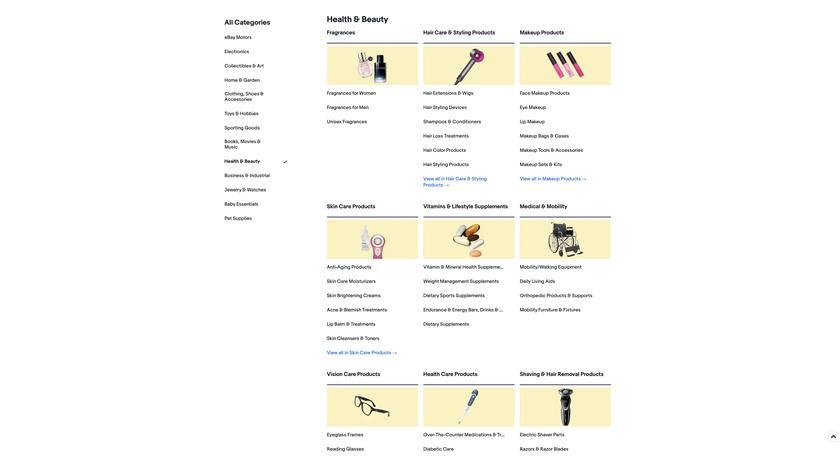 Task type: locate. For each thing, give the bounding box(es) containing it.
sporting
[[225, 125, 244, 131]]

dietary for dietary sports supplements
[[424, 293, 439, 299]]

blemish
[[344, 307, 362, 313]]

care
[[435, 30, 447, 36], [456, 176, 467, 182], [339, 204, 352, 210], [337, 279, 348, 285], [360, 350, 371, 356], [344, 372, 356, 378], [441, 372, 454, 378], [443, 447, 454, 453]]

accessories for makeup tools & accessories
[[556, 147, 584, 154]]

collectibles
[[225, 63, 252, 69]]

shampoos & conditioners link
[[424, 119, 482, 125]]

kits
[[554, 162, 563, 168]]

hair care & styling products image
[[450, 46, 489, 85]]

men
[[359, 105, 369, 111]]

tools
[[539, 147, 550, 154]]

business
[[225, 173, 244, 179]]

treatments
[[445, 133, 469, 139], [363, 307, 387, 313], [351, 322, 376, 328], [498, 432, 522, 438]]

hair for hair color products
[[424, 147, 432, 154]]

care for hair care & styling products
[[435, 30, 447, 36]]

1 horizontal spatial in
[[441, 176, 445, 182]]

sports
[[440, 293, 455, 299]]

for left women
[[353, 90, 358, 96]]

vision
[[327, 372, 343, 378]]

sets
[[539, 162, 549, 168]]

1 horizontal spatial view
[[424, 176, 434, 182]]

management
[[440, 279, 469, 285]]

1 vertical spatial mobility
[[520, 307, 538, 313]]

watches
[[247, 187, 266, 193]]

health & beauty up fragrances link
[[327, 15, 389, 25]]

beauty up the business & industrial "link"
[[245, 158, 260, 165]]

mobility furniture & fixtures
[[520, 307, 581, 313]]

garden
[[243, 77, 260, 83]]

accessories up toys & hobbies
[[225, 96, 252, 103]]

fragrances link
[[327, 30, 419, 42]]

view for products
[[327, 350, 338, 356]]

hair for hair care & styling products
[[424, 30, 434, 36]]

books, movies & music link
[[225, 139, 270, 150]]

1 horizontal spatial beauty
[[362, 15, 389, 25]]

accessories inside clothing, shoes & accessories
[[225, 96, 252, 103]]

makeup products image
[[547, 46, 585, 85]]

2 horizontal spatial in
[[538, 176, 542, 182]]

hair loss treatments link
[[424, 133, 469, 139]]

fragrances for fragrances for men
[[327, 105, 352, 111]]

0 vertical spatial accessories
[[225, 96, 252, 103]]

1 horizontal spatial accessories
[[556, 147, 584, 154]]

1 for from the top
[[353, 90, 358, 96]]

1 vertical spatial health & beauty link
[[225, 158, 260, 165]]

business & industrial
[[225, 173, 270, 179]]

skin care moisturizers link
[[327, 279, 376, 285]]

lip left balm at bottom
[[327, 322, 334, 328]]

medical & mobility image
[[547, 220, 585, 259]]

toys
[[225, 111, 234, 117]]

music
[[225, 144, 238, 150]]

hair
[[424, 30, 434, 36], [424, 90, 432, 96], [424, 105, 432, 111], [424, 133, 432, 139], [424, 147, 432, 154], [424, 162, 432, 168], [446, 176, 455, 182], [547, 372, 557, 378]]

care for skin care moisturizers
[[337, 279, 348, 285]]

in down cleansers
[[345, 350, 349, 356]]

0 vertical spatial lip
[[520, 119, 527, 125]]

health
[[327, 15, 352, 25], [225, 158, 239, 165], [463, 264, 477, 271], [424, 372, 440, 378]]

moisturizers
[[349, 279, 376, 285]]

reading glasses link
[[327, 447, 364, 453]]

view all in hair care & styling products link
[[424, 176, 506, 188]]

anti-aging products
[[327, 264, 372, 271]]

blades
[[554, 447, 569, 453]]

0 horizontal spatial lip
[[327, 322, 334, 328]]

lip for lip balm & treatments
[[327, 322, 334, 328]]

0 vertical spatial health & beauty link
[[325, 15, 389, 25]]

skin for skin care moisturizers
[[327, 279, 336, 285]]

view down makeup sets & kits
[[520, 176, 531, 182]]

vision care products image
[[353, 388, 392, 427]]

1 vertical spatial for
[[353, 105, 358, 111]]

0 vertical spatial dietary
[[424, 293, 439, 299]]

2 dietary from the top
[[424, 322, 439, 328]]

diabetic
[[424, 447, 442, 453]]

cleansers
[[337, 336, 360, 342]]

categories
[[235, 19, 270, 27]]

endurance & energy bars, drinks & pills
[[424, 307, 509, 313]]

0 vertical spatial health & beauty
[[327, 15, 389, 25]]

beauty up fragrances link
[[362, 15, 389, 25]]

electric
[[520, 432, 537, 438]]

all for &
[[435, 176, 440, 182]]

view down hair styling products link
[[424, 176, 434, 182]]

styling
[[454, 30, 471, 36], [433, 105, 448, 111], [433, 162, 448, 168], [472, 176, 487, 182]]

1 horizontal spatial all
[[435, 176, 440, 182]]

reading
[[327, 447, 345, 453]]

1 vertical spatial health & beauty
[[225, 158, 260, 165]]

skin cleansers & toners
[[327, 336, 380, 342]]

lip makeup
[[520, 119, 545, 125]]

1 vertical spatial dietary
[[424, 322, 439, 328]]

mobility right medical
[[547, 204, 568, 210]]

supplements
[[475, 204, 508, 210], [478, 264, 507, 271], [470, 279, 499, 285], [456, 293, 485, 299], [440, 322, 470, 328]]

for left men
[[353, 105, 358, 111]]

weight management supplements
[[424, 279, 499, 285]]

loss
[[433, 133, 443, 139]]

lifestyle
[[452, 204, 474, 210]]

1 horizontal spatial lip
[[520, 119, 527, 125]]

0 vertical spatial for
[[353, 90, 358, 96]]

fragrances image
[[353, 46, 392, 85]]

1 horizontal spatial mobility
[[547, 204, 568, 210]]

view all in skin care products link
[[327, 350, 397, 356]]

0 horizontal spatial in
[[345, 350, 349, 356]]

accessories down the cases
[[556, 147, 584, 154]]

makeup tools & accessories link
[[520, 147, 584, 154]]

view down cleansers
[[327, 350, 338, 356]]

cases
[[555, 133, 569, 139]]

electric shaver parts link
[[520, 432, 565, 438]]

in down makeup sets & kits
[[538, 176, 542, 182]]

0 vertical spatial beauty
[[362, 15, 389, 25]]

shaving & hair removal products link
[[520, 372, 612, 384]]

1 vertical spatial accessories
[[556, 147, 584, 154]]

dietary sports supplements
[[424, 293, 485, 299]]

reading glasses
[[327, 447, 364, 453]]

shampoos
[[424, 119, 447, 125]]

mobility/walking equipment link
[[520, 264, 582, 271]]

0 horizontal spatial beauty
[[245, 158, 260, 165]]

0 horizontal spatial accessories
[[225, 96, 252, 103]]

lip balm & treatments
[[327, 322, 376, 328]]

baby essentials
[[225, 201, 258, 207]]

vision care products
[[327, 372, 381, 378]]

skin inside skin care products link
[[327, 204, 338, 210]]

health & beauty link up the business & industrial "link"
[[225, 158, 260, 165]]

2 for from the top
[[353, 105, 358, 111]]

1 dietary from the top
[[424, 293, 439, 299]]

bags
[[539, 133, 550, 139]]

all inside view all in hair care & styling products
[[435, 176, 440, 182]]

0 horizontal spatial view
[[327, 350, 338, 356]]

fragrances for fragrances for women
[[327, 90, 352, 96]]

health & beauty link up fragrances link
[[325, 15, 389, 25]]

1 vertical spatial beauty
[[245, 158, 260, 165]]

eye
[[520, 105, 528, 111]]

all down makeup sets & kits
[[532, 176, 537, 182]]

aging
[[338, 264, 351, 271]]

eye makeup
[[520, 105, 547, 111]]

mobility furniture & fixtures link
[[520, 307, 581, 313]]

unisex fragrances link
[[327, 119, 367, 125]]

skin care products image
[[353, 220, 392, 259]]

styling inside view all in hair care & styling products
[[472, 176, 487, 182]]

1 horizontal spatial health & beauty
[[327, 15, 389, 25]]

all for products
[[339, 350, 344, 356]]

weight
[[424, 279, 439, 285]]

view all in hair care & styling products
[[424, 176, 487, 188]]

lip down eye in the right of the page
[[520, 119, 527, 125]]

pet supplies link
[[225, 216, 252, 222]]

view inside view all in hair care & styling products
[[424, 176, 434, 182]]

health & beauty up the business & industrial "link"
[[225, 158, 260, 165]]

0 horizontal spatial mobility
[[520, 307, 538, 313]]

makeup inside makeup products link
[[520, 30, 540, 36]]

hair inside view all in hair care & styling products
[[446, 176, 455, 182]]

hair styling products
[[424, 162, 469, 168]]

view all in skin care products
[[327, 350, 392, 356]]

all down hair styling products link
[[435, 176, 440, 182]]

dietary down weight
[[424, 293, 439, 299]]

accessories for clothing, shoes & accessories
[[225, 96, 252, 103]]

all down cleansers
[[339, 350, 344, 356]]

view for &
[[424, 176, 434, 182]]

all
[[435, 176, 440, 182], [532, 176, 537, 182], [339, 350, 344, 356]]

balm
[[335, 322, 346, 328]]

treatments up razors
[[498, 432, 522, 438]]

hair care & styling products
[[424, 30, 496, 36]]

dietary down endurance
[[424, 322, 439, 328]]

pet
[[225, 216, 232, 222]]

energy
[[453, 307, 468, 313]]

in down hair styling products
[[441, 176, 445, 182]]

motors
[[236, 34, 252, 41]]

makeup sets & kits link
[[520, 162, 563, 168]]

for for men
[[353, 105, 358, 111]]

1 vertical spatial lip
[[327, 322, 334, 328]]

0 horizontal spatial all
[[339, 350, 344, 356]]

for for women
[[353, 90, 358, 96]]

mobility down orthopedic
[[520, 307, 538, 313]]

in inside view all in hair care & styling products
[[441, 176, 445, 182]]

vitamin & mineral health supplements
[[424, 264, 507, 271]]

clothing, shoes & accessories link
[[225, 91, 270, 103]]

shaving & hair removal products image
[[547, 388, 585, 427]]

skin for skin cleansers & toners
[[327, 336, 336, 342]]

acne & blemish treatments
[[327, 307, 387, 313]]



Task type: describe. For each thing, give the bounding box(es) containing it.
shoes
[[246, 91, 259, 97]]

daily living aids
[[520, 279, 556, 285]]

ebay
[[225, 34, 235, 41]]

mobility/walking equipment
[[520, 264, 582, 271]]

conditioners
[[453, 119, 482, 125]]

2 horizontal spatial view
[[520, 176, 531, 182]]

fragrances for fragrances
[[327, 30, 355, 36]]

& inside clothing, shoes & accessories
[[260, 91, 264, 97]]

unisex fragrances
[[327, 119, 367, 125]]

removal
[[558, 372, 580, 378]]

skin brightening creams link
[[327, 293, 381, 299]]

in for &
[[441, 176, 445, 182]]

shaver
[[538, 432, 553, 438]]

2 horizontal spatial all
[[532, 176, 537, 182]]

vision care products link
[[327, 372, 419, 384]]

books, movies & music
[[225, 139, 261, 150]]

hair extensions & wigs
[[424, 90, 474, 96]]

hair styling devices
[[424, 105, 467, 111]]

anti-aging products link
[[327, 264, 372, 271]]

care for vision care products
[[344, 372, 356, 378]]

skin care products
[[327, 204, 376, 210]]

treatments down shampoos & conditioners
[[445, 133, 469, 139]]

lip for lip makeup
[[520, 119, 527, 125]]

fixtures
[[564, 307, 581, 313]]

endurance
[[424, 307, 447, 313]]

anti-
[[327, 264, 338, 271]]

care for skin care products
[[339, 204, 352, 210]]

hair styling devices link
[[424, 105, 467, 111]]

fragrances for men
[[327, 105, 369, 111]]

fragrances for women link
[[327, 90, 376, 96]]

home & garden
[[225, 77, 260, 83]]

sporting goods link
[[225, 125, 260, 131]]

makeup tools & accessories
[[520, 147, 584, 154]]

hair for hair styling devices
[[424, 105, 432, 111]]

dietary for dietary supplements
[[424, 322, 439, 328]]

& inside view all in hair care & styling products
[[468, 176, 471, 182]]

clothing,
[[225, 91, 245, 97]]

care inside view all in hair care & styling products
[[456, 176, 467, 182]]

creams
[[364, 293, 381, 299]]

mobility/walking
[[520, 264, 558, 271]]

pills
[[500, 307, 509, 313]]

orthopedic
[[520, 293, 546, 299]]

& inside books, movies & music
[[257, 139, 261, 145]]

0 horizontal spatial health & beauty link
[[225, 158, 260, 165]]

shaving & hair removal products
[[520, 372, 604, 378]]

sporting goods
[[225, 125, 260, 131]]

toys & hobbies
[[225, 111, 259, 117]]

view all in makeup products link
[[520, 176, 587, 182]]

ebay motors link
[[225, 34, 252, 41]]

skin brightening creams
[[327, 293, 381, 299]]

toners
[[365, 336, 380, 342]]

aids
[[546, 279, 556, 285]]

all
[[225, 19, 233, 27]]

over-the-counter medications & treatments
[[424, 432, 522, 438]]

devices
[[449, 105, 467, 111]]

skin for skin brightening creams
[[327, 293, 336, 299]]

weight management supplements link
[[424, 279, 499, 285]]

health care products image
[[450, 388, 489, 427]]

baby
[[225, 201, 235, 207]]

eyeglass frames
[[327, 432, 364, 438]]

makeup products
[[520, 30, 565, 36]]

supports
[[573, 293, 593, 299]]

care for diabetic care
[[443, 447, 454, 453]]

skin care moisturizers
[[327, 279, 376, 285]]

razors & razor blades link
[[520, 447, 569, 453]]

0 vertical spatial mobility
[[547, 204, 568, 210]]

the-
[[436, 432, 446, 438]]

vitamins & lifestyle supplements
[[424, 204, 508, 210]]

equipment
[[559, 264, 582, 271]]

hobbies
[[240, 111, 259, 117]]

extensions
[[433, 90, 457, 96]]

treatments down acne & blemish treatments link at the left of page
[[351, 322, 376, 328]]

women
[[359, 90, 376, 96]]

treatments down creams
[[363, 307, 387, 313]]

skin for skin care products
[[327, 204, 338, 210]]

hair for hair styling products
[[424, 162, 432, 168]]

shaving
[[520, 372, 540, 378]]

business & industrial link
[[225, 173, 270, 179]]

care for health care products
[[441, 372, 454, 378]]

endurance & energy bars, drinks & pills link
[[424, 307, 509, 313]]

face
[[520, 90, 531, 96]]

parts
[[554, 432, 565, 438]]

over-the-counter medications & treatments link
[[424, 432, 522, 438]]

counter
[[446, 432, 464, 438]]

hair loss treatments
[[424, 133, 469, 139]]

hair for hair extensions & wigs
[[424, 90, 432, 96]]

unisex
[[327, 119, 342, 125]]

dietary supplements
[[424, 322, 470, 328]]

0 horizontal spatial health & beauty
[[225, 158, 260, 165]]

1 horizontal spatial health & beauty link
[[325, 15, 389, 25]]

dietary supplements link
[[424, 322, 470, 328]]

products inside view all in hair care & styling products
[[424, 182, 444, 188]]

vitamins
[[424, 204, 446, 210]]

lip balm & treatments link
[[327, 322, 376, 328]]

glasses
[[346, 447, 364, 453]]

vitamins & lifestyle supplements link
[[424, 204, 515, 216]]

supplies
[[233, 216, 252, 222]]

vitamins & lifestyle supplements image
[[450, 220, 489, 259]]

eyeglass
[[327, 432, 347, 438]]

industrial
[[250, 173, 270, 179]]

makeup sets & kits
[[520, 162, 563, 168]]

in for products
[[345, 350, 349, 356]]

hair for hair loss treatments
[[424, 133, 432, 139]]

medical & mobility
[[520, 204, 568, 210]]

medications
[[465, 432, 492, 438]]

eyeglass frames link
[[327, 432, 364, 438]]

mineral
[[446, 264, 462, 271]]

diabetic care link
[[424, 447, 454, 453]]

makeup bags & cases link
[[520, 133, 569, 139]]

toys & hobbies link
[[225, 111, 259, 117]]

furniture
[[539, 307, 558, 313]]

view all in makeup products
[[520, 176, 581, 182]]

daily
[[520, 279, 531, 285]]



Task type: vqa. For each thing, say whether or not it's contained in the screenshot.


